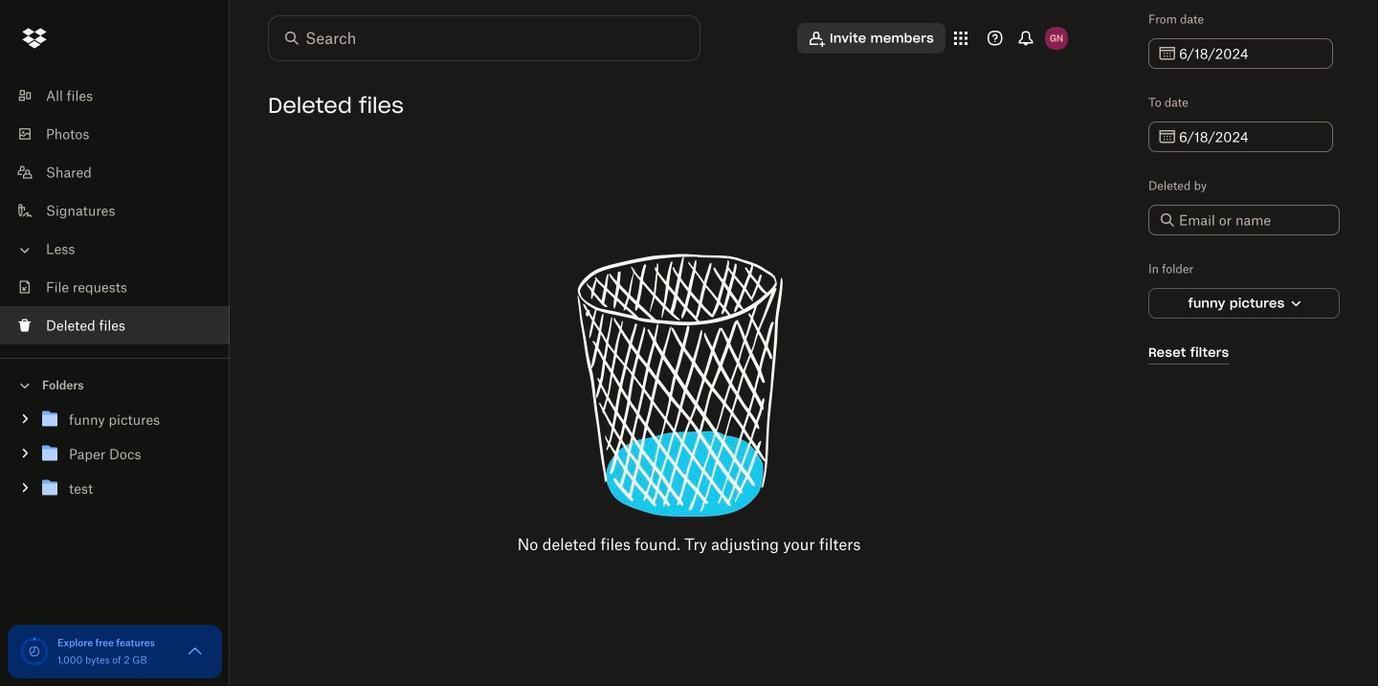 Task type: vqa. For each thing, say whether or not it's contained in the screenshot.
quota usage ICON
yes



Task type: describe. For each thing, give the bounding box(es) containing it.
quota usage image
[[19, 637, 50, 667]]



Task type: locate. For each thing, give the bounding box(es) containing it.
group
[[0, 399, 230, 520]]

quota usage progress bar
[[19, 637, 50, 667]]

None text field
[[1179, 43, 1322, 64]]

dropbox image
[[15, 19, 54, 57]]

list item
[[0, 306, 230, 345]]

less image
[[15, 241, 34, 260]]

list
[[0, 65, 230, 358]]

Search in folder "Dropbox" text field
[[305, 27, 661, 50]]

None text field
[[1179, 126, 1322, 147]]



